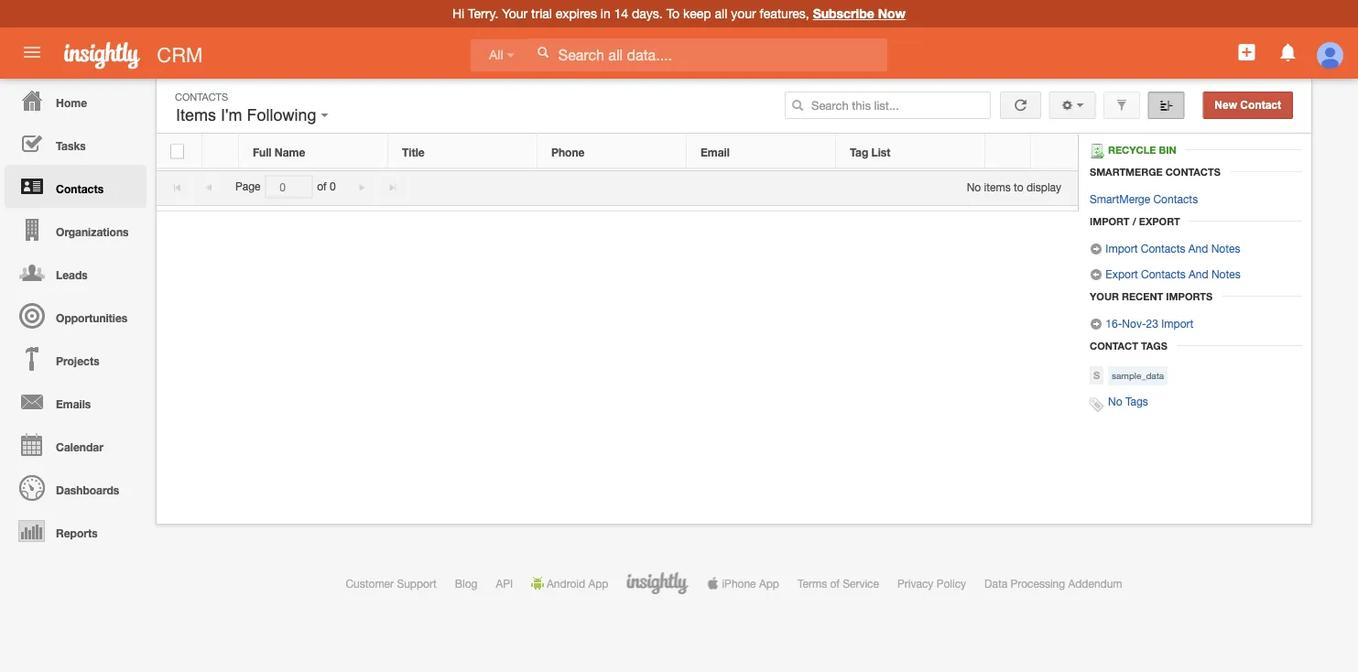 Task type: vqa. For each thing, say whether or not it's contained in the screenshot.
Android
yes



Task type: locate. For each thing, give the bounding box(es) containing it.
reports
[[56, 527, 98, 540]]

of left 0
[[317, 180, 327, 193]]

Search all data.... text field
[[527, 38, 887, 71]]

1 vertical spatial no
[[1108, 395, 1123, 408]]

contacts up the export contacts and notes link
[[1141, 242, 1186, 255]]

import for import contacts and notes
[[1106, 242, 1138, 255]]

app
[[588, 577, 609, 590], [759, 577, 779, 590]]

0 vertical spatial contact
[[1241, 99, 1281, 111]]

phone
[[551, 146, 585, 158]]

terms of service
[[798, 577, 879, 590]]

import
[[1090, 215, 1130, 227], [1106, 242, 1138, 255], [1162, 317, 1194, 330]]

16-
[[1106, 317, 1122, 330]]

2 app from the left
[[759, 577, 779, 590]]

and
[[1189, 242, 1209, 255], [1189, 267, 1209, 280]]

0 vertical spatial smartmerge
[[1090, 166, 1163, 178]]

addendum
[[1068, 577, 1123, 590]]

opportunities link
[[5, 294, 147, 337]]

import left /
[[1090, 215, 1130, 227]]

full name
[[253, 146, 305, 158]]

0 vertical spatial no
[[967, 180, 981, 193]]

0 vertical spatial of
[[317, 180, 327, 193]]

contacts for smartmerge contacts
[[1154, 192, 1198, 205]]

no left tags
[[1108, 395, 1123, 408]]

import for import / export
[[1090, 215, 1130, 227]]

1 app from the left
[[588, 577, 609, 590]]

contacts down import contacts and notes link
[[1141, 267, 1186, 280]]

2 smartmerge from the top
[[1090, 192, 1151, 205]]

notes up imports
[[1212, 267, 1241, 280]]

notes
[[1212, 242, 1241, 255], [1212, 267, 1241, 280]]

contacts
[[175, 91, 228, 103], [56, 182, 104, 195], [1154, 192, 1198, 205], [1141, 242, 1186, 255], [1141, 267, 1186, 280]]

no left items
[[967, 180, 981, 193]]

app for iphone app
[[759, 577, 779, 590]]

export right circle arrow left icon
[[1106, 267, 1138, 280]]

privacy policy link
[[898, 577, 966, 590]]

contact down 16-
[[1090, 340, 1139, 352]]

smartmerge down recycle
[[1090, 166, 1163, 178]]

notes up export contacts and notes
[[1212, 242, 1241, 255]]

1 vertical spatial and
[[1189, 267, 1209, 280]]

import down /
[[1106, 242, 1138, 255]]

circle arrow right image up circle arrow left icon
[[1090, 243, 1103, 256]]

2 circle arrow right image from the top
[[1090, 318, 1103, 331]]

0 horizontal spatial export
[[1106, 267, 1138, 280]]

support
[[397, 577, 437, 590]]

white image
[[537, 46, 549, 59]]

navigation
[[0, 79, 147, 552]]

crm
[[157, 43, 203, 66]]

0 vertical spatial and
[[1189, 242, 1209, 255]]

1 circle arrow right image from the top
[[1090, 243, 1103, 256]]

show sidebar image
[[1160, 99, 1173, 112]]

data processing addendum link
[[985, 577, 1123, 590]]

row
[[157, 135, 1077, 169]]

iphone app
[[722, 577, 779, 590]]

calendar link
[[5, 423, 147, 466]]

circle arrow right image left 16-
[[1090, 318, 1103, 331]]

iphone app link
[[707, 577, 779, 590]]

1 vertical spatial export
[[1106, 267, 1138, 280]]

16-nov-23 import link
[[1090, 317, 1194, 331]]

1 vertical spatial your
[[1090, 290, 1119, 302]]

1 vertical spatial of
[[830, 577, 840, 590]]

blog
[[455, 577, 478, 590]]

bin
[[1159, 144, 1177, 156]]

export
[[1139, 215, 1180, 227], [1106, 267, 1138, 280]]

your
[[502, 6, 528, 21], [1090, 290, 1119, 302]]

1 horizontal spatial export
[[1139, 215, 1180, 227]]

1 vertical spatial notes
[[1212, 267, 1241, 280]]

0 vertical spatial your
[[502, 6, 528, 21]]

1 horizontal spatial no
[[1108, 395, 1123, 408]]

and for export contacts and notes
[[1189, 267, 1209, 280]]

all
[[715, 6, 728, 21]]

smartmerge contacts
[[1090, 192, 1198, 205]]

smartmerge for smartmerge contacts
[[1090, 192, 1151, 205]]

0 horizontal spatial contact
[[1090, 340, 1139, 352]]

/
[[1133, 215, 1137, 227]]

Search this list... text field
[[785, 92, 991, 119]]

circle arrow right image inside 16-nov-23 import link
[[1090, 318, 1103, 331]]

import right 23
[[1162, 317, 1194, 330]]

circle arrow right image inside import contacts and notes link
[[1090, 243, 1103, 256]]

keep
[[683, 6, 711, 21]]

service
[[843, 577, 879, 590]]

api link
[[496, 577, 513, 590]]

features,
[[760, 6, 809, 21]]

terms of service link
[[798, 577, 879, 590]]

1 vertical spatial import
[[1106, 242, 1138, 255]]

circle arrow right image for import contacts and notes
[[1090, 243, 1103, 256]]

no
[[967, 180, 981, 193], [1108, 395, 1123, 408]]

items i'm following
[[176, 106, 321, 125]]

subscribe now link
[[813, 6, 906, 21]]

notes for import contacts and notes
[[1212, 242, 1241, 255]]

smartmerge up /
[[1090, 192, 1151, 205]]

of right terms
[[830, 577, 840, 590]]

and up export contacts and notes
[[1189, 242, 1209, 255]]

1 vertical spatial smartmerge
[[1090, 192, 1151, 205]]

app right the android
[[588, 577, 609, 590]]

api
[[496, 577, 513, 590]]

trial
[[531, 6, 552, 21]]

iphone
[[722, 577, 756, 590]]

navigation containing home
[[0, 79, 147, 552]]

export right /
[[1139, 215, 1180, 227]]

import contacts and notes link
[[1090, 242, 1241, 256]]

2 notes from the top
[[1212, 267, 1241, 280]]

0 vertical spatial import
[[1090, 215, 1130, 227]]

data processing addendum
[[985, 577, 1123, 590]]

recent
[[1122, 290, 1164, 302]]

full
[[253, 146, 272, 158]]

app right 'iphone'
[[759, 577, 779, 590]]

organizations link
[[5, 208, 147, 251]]

no for no items to display
[[967, 180, 981, 193]]

following
[[247, 106, 316, 125]]

android app
[[547, 577, 609, 590]]

1 notes from the top
[[1212, 242, 1241, 255]]

1 horizontal spatial contact
[[1241, 99, 1281, 111]]

of 0
[[317, 180, 336, 193]]

none checkbox inside "row"
[[170, 144, 184, 159]]

0 horizontal spatial of
[[317, 180, 327, 193]]

contact right new
[[1241, 99, 1281, 111]]

contacts up organizations link
[[56, 182, 104, 195]]

contacts inside 'link'
[[56, 182, 104, 195]]

hi terry. your trial expires in 14 days. to keep all your features, subscribe now
[[453, 6, 906, 21]]

contact
[[1241, 99, 1281, 111], [1090, 340, 1139, 352]]

1 vertical spatial circle arrow right image
[[1090, 318, 1103, 331]]

tag list
[[850, 146, 891, 158]]

0 horizontal spatial app
[[588, 577, 609, 590]]

i'm
[[221, 106, 242, 125]]

0 horizontal spatial no
[[967, 180, 981, 193]]

search image
[[791, 99, 804, 112]]

circle arrow right image
[[1090, 243, 1103, 256], [1090, 318, 1103, 331]]

None checkbox
[[170, 144, 184, 159]]

0 vertical spatial notes
[[1212, 242, 1241, 255]]

0 vertical spatial circle arrow right image
[[1090, 243, 1103, 256]]

home link
[[5, 79, 147, 122]]

your left trial
[[502, 6, 528, 21]]

sample_data
[[1112, 371, 1164, 381]]

1 horizontal spatial app
[[759, 577, 779, 590]]

privacy policy
[[898, 577, 966, 590]]

blog link
[[455, 577, 478, 590]]

contacts link
[[5, 165, 147, 208]]

1 horizontal spatial your
[[1090, 290, 1119, 302]]

1 smartmerge from the top
[[1090, 166, 1163, 178]]

android
[[547, 577, 585, 590]]

recycle
[[1108, 144, 1156, 156]]

and up imports
[[1189, 267, 1209, 280]]

new contact
[[1215, 99, 1281, 111]]

sample_data link
[[1108, 366, 1168, 386]]

list
[[872, 146, 891, 158]]

page
[[235, 180, 261, 193]]

smartmerge contacts
[[1090, 166, 1221, 178]]

0 vertical spatial export
[[1139, 215, 1180, 227]]

contacts down the contacts
[[1154, 192, 1198, 205]]

tag
[[850, 146, 869, 158]]

import / export
[[1090, 215, 1180, 227]]

your down circle arrow left icon
[[1090, 290, 1119, 302]]

smartmerge for smartmerge contacts
[[1090, 166, 1163, 178]]



Task type: describe. For each thing, give the bounding box(es) containing it.
leads
[[56, 268, 88, 281]]

leads link
[[5, 251, 147, 294]]

subscribe
[[813, 6, 875, 21]]

calendar
[[56, 441, 103, 453]]

contacts for import contacts and notes
[[1141, 242, 1186, 255]]

tags
[[1126, 395, 1148, 408]]

new contact link
[[1203, 92, 1293, 119]]

home
[[56, 96, 87, 109]]

notes for export contacts and notes
[[1212, 267, 1241, 280]]

display
[[1027, 180, 1062, 193]]

new
[[1215, 99, 1238, 111]]

recycle bin
[[1108, 144, 1177, 156]]

circle arrow left image
[[1090, 268, 1103, 281]]

2 vertical spatial import
[[1162, 317, 1194, 330]]

name
[[275, 146, 305, 158]]

items
[[984, 180, 1011, 193]]

items i'm following button
[[171, 102, 333, 129]]

export contacts and notes link
[[1090, 267, 1241, 281]]

title
[[402, 146, 425, 158]]

terry.
[[468, 6, 499, 21]]

email
[[701, 146, 730, 158]]

projects
[[56, 354, 100, 367]]

reports link
[[5, 509, 147, 552]]

export contacts and notes
[[1103, 267, 1241, 280]]

refresh list image
[[1012, 99, 1030, 111]]

nov-
[[1122, 317, 1146, 330]]

show list view filters image
[[1116, 99, 1128, 112]]

terms
[[798, 577, 827, 590]]

your
[[731, 6, 756, 21]]

your recent imports
[[1090, 290, 1213, 302]]

android app link
[[531, 577, 609, 590]]

emails
[[56, 398, 91, 410]]

hi
[[453, 6, 465, 21]]

smartmerge contacts link
[[1090, 192, 1198, 205]]

no items to display
[[967, 180, 1062, 193]]

tags
[[1141, 340, 1168, 352]]

and for import contacts and notes
[[1189, 242, 1209, 255]]

0
[[330, 180, 336, 193]]

1 horizontal spatial of
[[830, 577, 840, 590]]

app for android app
[[588, 577, 609, 590]]

emails link
[[5, 380, 147, 423]]

tasks
[[56, 139, 86, 152]]

0 horizontal spatial your
[[502, 6, 528, 21]]

policy
[[937, 577, 966, 590]]

no tags link
[[1108, 395, 1148, 408]]

s
[[1094, 370, 1100, 382]]

all
[[489, 48, 503, 62]]

no for no tags
[[1108, 395, 1123, 408]]

circle arrow right image for 16-nov-23 import
[[1090, 318, 1103, 331]]

dashboards link
[[5, 466, 147, 509]]

row containing full name
[[157, 135, 1077, 169]]

14
[[614, 6, 628, 21]]

import contacts and notes
[[1103, 242, 1241, 255]]

dashboards
[[56, 484, 119, 496]]

customer support link
[[346, 577, 437, 590]]

contacts
[[1166, 166, 1221, 178]]

in
[[601, 6, 611, 21]]

contacts up items
[[175, 91, 228, 103]]

imports
[[1166, 290, 1213, 302]]

to
[[1014, 180, 1024, 193]]

data
[[985, 577, 1008, 590]]

contacts for export contacts and notes
[[1141, 267, 1186, 280]]

recycle bin link
[[1090, 144, 1186, 158]]

cog image
[[1061, 99, 1074, 112]]

processing
[[1011, 577, 1065, 590]]

items
[[176, 106, 216, 125]]

notifications image
[[1278, 41, 1299, 63]]

contact tags
[[1090, 340, 1168, 352]]

organizations
[[56, 225, 129, 238]]

tasks link
[[5, 122, 147, 165]]

23
[[1146, 317, 1159, 330]]

16-nov-23 import
[[1103, 317, 1194, 330]]

1 vertical spatial contact
[[1090, 340, 1139, 352]]

no tags
[[1108, 395, 1148, 408]]

days.
[[632, 6, 663, 21]]

to
[[667, 6, 680, 21]]

privacy
[[898, 577, 934, 590]]



